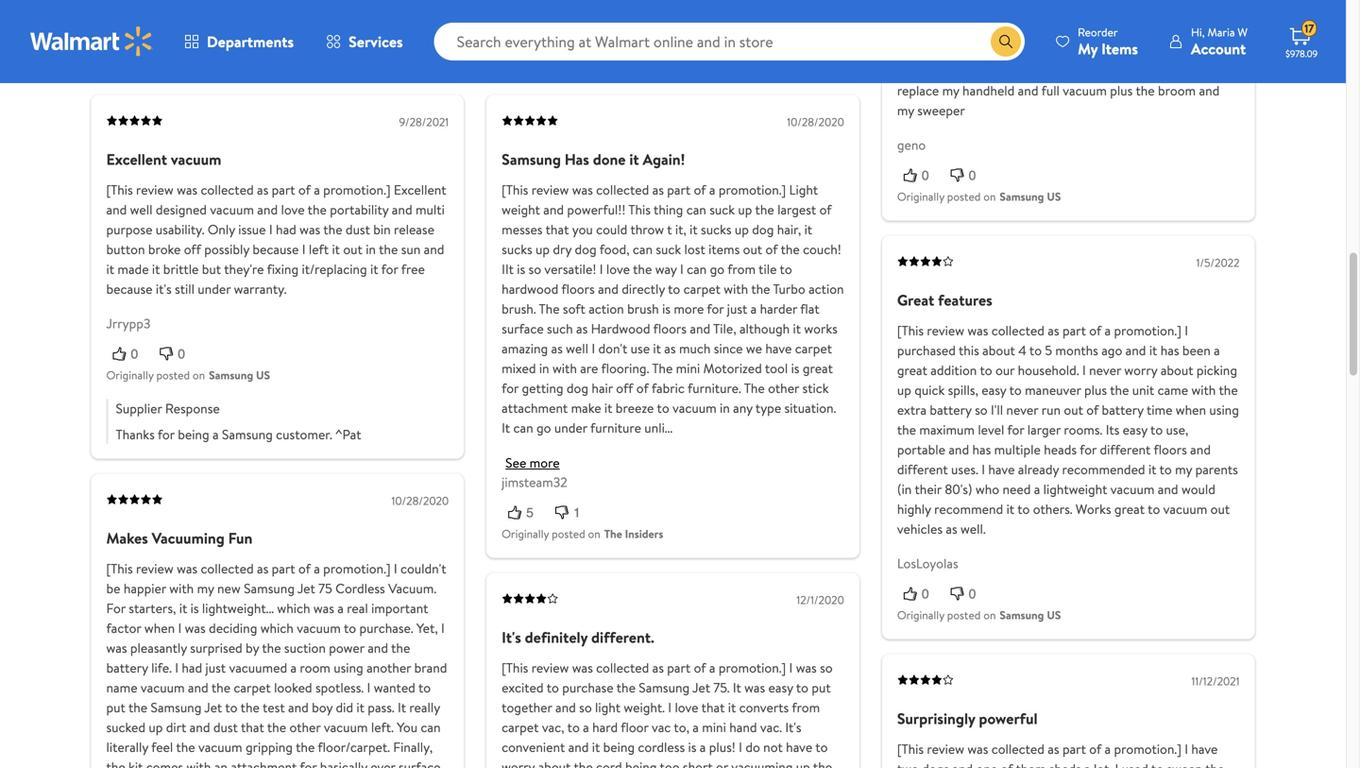 Task type: locate. For each thing, give the bounding box(es) containing it.
carpet inside [this review was collected as part of a promotion.] i was so excited to purchase the samsung jet 75. it was easy to put together and so light weight. i love that it converts from carpet vac, to a hard floor vac to, a mini hand vac. it's convenient and it being cordless is a plus! i do not have to worry about the cord being too short or vacuuming u
[[502, 718, 539, 737]]

review inside [this review was collected as part of a promotion.] excellent and well designed vacuum and love the portability and multi purpose usability.  only issue i had was the dust bin release button broke off possibly because i left it out in the sun and it made it brittle but they're fixing it/replacing it for free because it's still under warranty.
[[136, 181, 174, 199]]

ago
[[1102, 341, 1123, 360]]

5
[[1045, 341, 1052, 360], [526, 505, 534, 520]]

[this review was collected as part of a promotion.] excellent and well designed vacuum and love the portability and multi purpose usability.  only issue i had was the dust bin release button broke off possibly because i left it out in the sun and it made it brittle but they're fixing it/replacing it for free because it's still under warranty.
[[106, 181, 446, 298]]

of inside [this review was collected as part of a promotion.] i couldn't be happier with my new samsung jet 75 cordless vacuum. for starters, it is lightweight... which was a real important factor when i was deciding which vacuum to purchase.  yet, i was pleasantly surprised by the suction power and the battery life.  i had just vacuumed a room using another brand name vacuum and the carpet looked spotless.  i wanted to put the samsung jet to the test and boy did it pass.  it really sucked up dirt and dust that the other vacuum left.  you can literally feel the vacuum gripping the floor/carpet.  finally, the kit comes with an attachment for basically eve
[[298, 559, 311, 578]]

really inside it was blackfriday monday and i was looking for a dyson then i saw this one.decided to go with samsung coz almost all my device tv cellphone tablet are samsung. i'm really glad i did so far its been the best cleaning tool in the house. it actually replace my handheld and full vacuum plus the broom and my sweeper
[[1143, 42, 1174, 60]]

being down cordless in the bottom of the page
[[625, 758, 657, 768]]

for inside [this review was collected as part of a promotion.] i couldn't be happier with my new samsung jet 75 cordless vacuum. for starters, it is lightweight... which was a real important factor when i was deciding which vacuum to purchase.  yet, i was pleasantly surprised by the suction power and the battery life.  i had just vacuumed a room using another brand name vacuum and the carpet looked spotless.  i wanted to put the samsung jet to the test and boy did it pass.  it really sucked up dirt and dust that the other vacuum left.  you can literally feel the vacuum gripping the floor/carpet.  finally, the kit comes with an attachment for basically eve
[[300, 758, 317, 768]]

it's right vac.
[[785, 718, 802, 737]]

review down excellent vacuum
[[136, 181, 174, 199]]

0 horizontal spatial attachment
[[231, 758, 297, 768]]

promotion.] for makes vacuuming fun
[[323, 559, 391, 578]]

5 up household.
[[1045, 341, 1052, 360]]

it up you
[[398, 698, 406, 717]]

2 vertical spatial about
[[538, 758, 571, 768]]

part for excellent vacuum
[[272, 181, 295, 199]]

2 vertical spatial love
[[675, 698, 699, 717]]

more inside [this review was collected as part of a promotion.] light weight and powerful!! this thing can suck up the largest of messes that you could throw t it, it sucks up dog hair, it sucks up dry dog food, can suck lost items out of the couch! iit is so versatile! i love the way i can go from tile to hardwood floors and directly to carpet with the turbo action brush. the soft action brush is more for just a harder flat surface such as hardwood floors and tile, although it works amazing as well i don't use it as much since we have carpet mixed in with are flooring. the mini motorized tool is great for getting dog hair off of fabric furniture. the other stick attachment make it  breeze to vacuum in any type situation. it can go under furniture unli...
[[674, 300, 704, 318]]

0 horizontal spatial worry
[[502, 758, 535, 768]]

i'll
[[991, 401, 1003, 419]]

customer.
[[276, 425, 332, 444]]

[this inside [this review was collected as part of a promotion.] i have two dogs and one of them sheds a lot. i used to sweep th
[[897, 740, 924, 758]]

under
[[198, 280, 231, 298], [554, 419, 587, 437]]

and
[[1046, 2, 1067, 21], [1018, 81, 1039, 100], [1199, 81, 1220, 100], [106, 200, 127, 219], [257, 200, 278, 219], [392, 200, 412, 219], [543, 200, 564, 219], [424, 240, 444, 259], [598, 280, 619, 298], [690, 320, 711, 338], [1126, 341, 1146, 360], [949, 440, 969, 459], [1191, 440, 1211, 459], [1158, 480, 1179, 498], [368, 639, 388, 657], [188, 678, 209, 697], [288, 698, 309, 717], [555, 698, 576, 717], [190, 718, 210, 737], [568, 738, 589, 756], [953, 760, 973, 768]]

promotion.] inside [this review was collected as part of a promotion.] i couldn't be happier with my new samsung jet 75 cordless vacuum. for starters, it is lightweight... which was a real important factor when i was deciding which vacuum to purchase.  yet, i was pleasantly surprised by the suction power and the battery life.  i had just vacuumed a room using another brand name vacuum and the carpet looked spotless.  i wanted to put the samsung jet to the test and boy did it pass.  it really sucked up dirt and dust that the other vacuum left.  you can literally feel the vacuum gripping the floor/carpet.  finally, the kit comes with an attachment for basically eve
[[323, 559, 391, 578]]

a up although
[[751, 300, 757, 318]]

0 horizontal spatial mini
[[676, 359, 700, 378]]

really inside [this review was collected as part of a promotion.] i couldn't be happier with my new samsung jet 75 cordless vacuum. for starters, it is lightweight... which was a real important factor when i was deciding which vacuum to purchase.  yet, i was pleasantly surprised by the suction power and the battery life.  i had just vacuumed a room using another brand name vacuum and the carpet looked spotless.  i wanted to put the samsung jet to the test and boy did it pass.  it really sucked up dirt and dust that the other vacuum left.  you can literally feel the vacuum gripping the floor/carpet.  finally, the kit comes with an attachment for basically eve
[[409, 698, 440, 717]]

promotion.] inside [this review was collected as part of a promotion.] i have two dogs and one of them sheds a lot. i used to sweep th
[[1114, 740, 1182, 758]]

sucks
[[701, 220, 732, 239], [502, 240, 533, 259]]

0 horizontal spatial just
[[206, 659, 226, 677]]

part inside [this review was collected as part of a promotion.] i have two dogs and one of them sheds a lot. i used to sweep th
[[1063, 740, 1086, 758]]

being up the cord
[[603, 738, 635, 756]]

brush.
[[502, 300, 536, 318]]

2 vertical spatial easy
[[769, 678, 793, 697]]

much
[[679, 339, 711, 358]]

part for makes vacuuming fun
[[272, 559, 295, 578]]

0 vertical spatial more
[[674, 300, 704, 318]]

really up house.
[[1143, 42, 1174, 60]]

great
[[897, 290, 935, 310]]

suck down "t"
[[656, 240, 681, 259]]

works
[[1076, 500, 1112, 518]]

0 horizontal spatial when
[[144, 619, 175, 637]]

1 vertical spatial using
[[334, 659, 363, 677]]

1 vertical spatial floors
[[653, 320, 687, 338]]

has down 'level'
[[973, 440, 991, 459]]

5 down jimsteam32 at the left of the page
[[526, 505, 534, 520]]

2 vertical spatial floors
[[1154, 440, 1187, 459]]

gripping
[[246, 738, 293, 756]]

boy
[[312, 698, 333, 717]]

well inside [this review was collected as part of a promotion.] excellent and well designed vacuum and love the portability and multi purpose usability.  only issue i had was the dust bin release button broke off possibly because i left it out in the sun and it made it brittle but they're fixing it/replacing it for free because it's still under warranty.
[[130, 200, 153, 219]]

battery up maximum
[[930, 401, 972, 419]]

has
[[1161, 341, 1180, 360], [973, 440, 991, 459]]

promotion.] inside [this review was collected as part of a promotion.] excellent and well designed vacuum and love the portability and multi purpose usability.  only issue i had was the dust bin release button broke off possibly because i left it out in the sun and it made it brittle but they're fixing it/replacing it for free because it's still under warranty.
[[323, 181, 391, 199]]

parents
[[1196, 460, 1238, 479]]

to inside [this review was collected as part of a promotion.] i have two dogs and one of them sheds a lot. i used to sweep th
[[1151, 760, 1164, 768]]

hair,
[[777, 220, 801, 239]]

it up saw
[[897, 2, 905, 21]]

put down the 12/1/2020
[[812, 678, 831, 697]]

1 horizontal spatial put
[[812, 678, 831, 697]]

replace
[[897, 81, 939, 100]]

part
[[272, 181, 295, 199], [667, 181, 691, 199], [1063, 321, 1086, 340], [272, 559, 295, 578], [667, 659, 691, 677], [1063, 740, 1086, 758]]

1 vertical spatial that
[[702, 698, 725, 717]]

cordless
[[638, 738, 685, 756]]

collected for powerful
[[992, 740, 1045, 758]]

0
[[131, 27, 138, 42], [178, 27, 185, 42], [581, 27, 588, 42], [922, 168, 929, 183], [969, 168, 976, 183], [131, 346, 138, 362], [178, 346, 185, 362], [922, 586, 929, 601], [969, 586, 976, 601]]

have down although
[[766, 339, 792, 358]]

and left full
[[1018, 81, 1039, 100]]

plus
[[1110, 81, 1133, 100], [1085, 381, 1107, 399]]

0 vertical spatial dog
[[752, 220, 774, 239]]

1 horizontal spatial more
[[674, 300, 704, 318]]

up inside [this review was collected as part of a promotion.] i purchased this about 4 to 5 months ago and it has been a great addition to our household. i never worry about picking up quick spills, easy to maneuver plus the unit came with the extra battery so i'll never run out of battery time when using the maximum level for larger  rooms. its easy to use, portable and has multiple heads for different floors and different uses. i have already recommended it to my parents (in their 80's) who need a lightweight vacuum and would highly recommend it to others. works great to  vacuum out vehicles as well.
[[897, 381, 911, 399]]

[this for excellent
[[106, 181, 133, 199]]

never down ago
[[1089, 361, 1121, 379]]

0 vertical spatial suck
[[710, 200, 735, 219]]

floors
[[561, 280, 595, 298], [653, 320, 687, 338], [1154, 440, 1187, 459]]

they're
[[224, 260, 264, 278]]

tool inside it was blackfriday monday and i was looking for a dyson then i saw this one.decided to go with samsung coz almost all my device tv cellphone tablet are samsung. i'm really glad i did so far its been the best cleaning tool in the house. it actually replace my handheld and full vacuum plus the broom and my sweeper
[[1080, 62, 1103, 80]]

1 vertical spatial mini
[[702, 718, 726, 737]]

other
[[768, 379, 799, 397], [289, 718, 321, 737]]

portability
[[330, 200, 389, 219]]

it left pass.
[[357, 698, 365, 717]]

have
[[766, 339, 792, 358], [989, 460, 1015, 479], [786, 738, 813, 756], [1192, 740, 1218, 758]]

tool
[[1080, 62, 1103, 80], [765, 359, 788, 378]]

jet for fun
[[297, 579, 315, 598]]

can right you
[[421, 718, 441, 737]]

1 vertical spatial worry
[[502, 758, 535, 768]]

0 vertical spatial it
[[502, 419, 510, 437]]

for up coz
[[1145, 2, 1162, 21]]

1 vertical spatial plus
[[1085, 381, 1107, 399]]

collected for has
[[596, 181, 649, 199]]

made
[[118, 260, 149, 278]]

for inside it was blackfriday monday and i was looking for a dyson then i saw this one.decided to go with samsung coz almost all my device tv cellphone tablet are samsung. i'm really glad i did so far its been the best cleaning tool in the house. it actually replace my handheld and full vacuum plus the broom and my sweeper
[[1145, 2, 1162, 21]]

action
[[809, 280, 844, 298], [589, 300, 624, 318]]

0 vertical spatial plus
[[1110, 81, 1133, 100]]

5 inside button
[[526, 505, 534, 520]]

food,
[[600, 240, 630, 259]]

it left made
[[106, 260, 114, 278]]

for up multiple
[[1007, 421, 1024, 439]]

more up much
[[674, 300, 704, 318]]

in inside it was blackfriday monday and i was looking for a dyson then i saw this one.decided to go with samsung coz almost all my device tv cellphone tablet are samsung. i'm really glad i did so far its been the best cleaning tool in the house. it actually replace my handheld and full vacuum plus the broom and my sweeper
[[1107, 62, 1117, 80]]

my inside [this review was collected as part of a promotion.] i purchased this about 4 to 5 months ago and it has been a great addition to our household. i never worry about picking up quick spills, easy to maneuver plus the unit came with the extra battery so i'll never run out of battery time when using the maximum level for larger  rooms. its easy to use, portable and has multiple heads for different floors and different uses. i have already recommended it to my parents (in their 80's) who need a lightweight vacuum and would highly recommend it to others. works great to  vacuum out vehicles as well.
[[1175, 460, 1192, 479]]

a inside [this review was collected as part of a promotion.] excellent and well designed vacuum and love the portability and multi purpose usability.  only issue i had was the dust bin release button broke off possibly because i left it out in the sun and it made it brittle but they're fixing it/replacing it for free because it's still under warranty.
[[314, 181, 320, 199]]

yet,
[[417, 619, 438, 637]]

more
[[674, 300, 704, 318], [530, 454, 560, 472]]

0 vertical spatial tool
[[1080, 62, 1103, 80]]

review inside [this review was collected as part of a promotion.] i couldn't be happier with my new samsung jet 75 cordless vacuum. for starters, it is lightweight... which was a real important factor when i was deciding which vacuum to purchase.  yet, i was pleasantly surprised by the suction power and the battery life.  i had just vacuumed a room using another brand name vacuum and the carpet looked spotless.  i wanted to put the samsung jet to the test and boy did it pass.  it really sucked up dirt and dust that the other vacuum left.  you can literally feel the vacuum gripping the floor/carpet.  finally, the kit comes with an attachment for basically eve
[[136, 559, 174, 578]]

floor
[[621, 718, 649, 737]]

promotion.] up the 75.
[[719, 659, 786, 677]]

floors up soft
[[561, 280, 595, 298]]

0 horizontal spatial off
[[184, 240, 201, 259]]

such
[[547, 320, 573, 338]]

so inside it was blackfriday monday and i was looking for a dyson then i saw this one.decided to go with samsung coz almost all my device tv cellphone tablet are samsung. i'm really glad i did so far its been the best cleaning tool in the house. it actually replace my handheld and full vacuum plus the broom and my sweeper
[[897, 62, 910, 80]]

has up came
[[1161, 341, 1180, 360]]

it inside [this review was collected as part of a promotion.] light weight and powerful!! this thing can suck up the largest of messes that you could throw t it, it sucks up dog hair, it sucks up dry dog food, can suck lost items out of the couch! iit is so versatile! i love the way i can go from tile to hardwood floors and directly to carpet with the turbo action brush. the soft action brush is more for just a harder flat surface such as hardwood floors and tile, although it works amazing as well i don't use it as much since we have carpet mixed in with are flooring. the mini motorized tool is great for getting dog hair off of fabric furniture. the other stick attachment make it  breeze to vacuum in any type situation. it can go under furniture unli...
[[502, 419, 510, 437]]

originally posted on the insiders for 0
[[106, 48, 268, 64]]

largest
[[778, 200, 816, 219]]

brand
[[414, 659, 447, 677]]

don't
[[598, 339, 628, 358]]

0 horizontal spatial had
[[182, 659, 202, 677]]

vacuum up suction
[[297, 619, 341, 637]]

with up getting
[[553, 359, 577, 378]]

designed
[[156, 200, 207, 219]]

carpet down vacuumed
[[234, 678, 271, 697]]

an
[[214, 758, 228, 768]]

1 horizontal spatial plus
[[1110, 81, 1133, 100]]

and up uses.
[[949, 440, 969, 459]]

0 vertical spatial different
[[1100, 440, 1151, 459]]

are up the cleaning
[[1047, 42, 1065, 60]]

samsung.
[[1069, 42, 1120, 60]]

pass.
[[368, 698, 395, 717]]

collected for definitely
[[596, 659, 649, 677]]

for right the thanks
[[158, 425, 175, 444]]

1 vertical spatial been
[[1183, 341, 1211, 360]]

0 vertical spatial 10/28/2020
[[787, 114, 844, 130]]

[this up be
[[106, 559, 133, 578]]

0 vertical spatial using
[[1210, 401, 1239, 419]]

promotion.] up used
[[1114, 740, 1182, 758]]

0 vertical spatial i
[[1070, 2, 1073, 21]]

collected inside [this review was collected as part of a promotion.] i have two dogs and one of them sheds a lot. i used to sweep th
[[992, 740, 1045, 758]]

release
[[394, 220, 435, 239]]

great inside [this review was collected as part of a promotion.] light weight and powerful!! this thing can suck up the largest of messes that you could throw t it, it sucks up dog hair, it sucks up dry dog food, can suck lost items out of the couch! iit is so versatile! i love the way i can go from tile to hardwood floors and directly to carpet with the turbo action brush. the soft action brush is more for just a harder flat surface such as hardwood floors and tile, although it works amazing as well i don't use it as much since we have carpet mixed in with are flooring. the mini motorized tool is great for getting dog hair off of fabric furniture. the other stick attachment make it  breeze to vacuum in any type situation. it can go under furniture unli...
[[803, 359, 833, 378]]

review up happier
[[136, 559, 174, 578]]

pleasantly
[[130, 639, 187, 657]]

0 vertical spatial jet
[[297, 579, 315, 598]]

items
[[1102, 38, 1138, 59]]

are up hair
[[580, 359, 598, 378]]

1 horizontal spatial about
[[983, 341, 1015, 360]]

collected up new
[[201, 559, 254, 578]]

0 vertical spatial dust
[[346, 220, 370, 239]]

put
[[812, 678, 831, 697], [106, 698, 125, 717]]

1 horizontal spatial worry
[[1125, 361, 1158, 379]]

2 horizontal spatial go
[[1039, 22, 1054, 40]]

review inside [this review was collected as part of a promotion.] light weight and powerful!! this thing can suck up the largest of messes that you could throw t it, it sucks up dog hair, it sucks up dry dog food, can suck lost items out of the couch! iit is so versatile! i love the way i can go from tile to hardwood floors and directly to carpet with the turbo action brush. the soft action brush is more for just a harder flat surface such as hardwood floors and tile, although it works amazing as well i don't use it as much since we have carpet mixed in with are flooring. the mini motorized tool is great for getting dog hair off of fabric furniture. the other stick attachment make it  breeze to vacuum in any type situation. it can go under furniture unli...
[[532, 181, 569, 199]]

so inside [this review was collected as part of a promotion.] i purchased this about 4 to 5 months ago and it has been a great addition to our household. i never worry about picking up quick spills, easy to maneuver plus the unit came with the extra battery so i'll never run out of battery time when using the maximum level for larger  rooms. its easy to use, portable and has multiple heads for different floors and different uses. i have already recommended it to my parents (in their 80's) who need a lightweight vacuum and would highly recommend it to others. works great to  vacuum out vehicles as well.
[[975, 401, 988, 419]]

starters,
[[129, 599, 176, 617]]

it right done
[[629, 149, 639, 170]]

0 horizontal spatial sucks
[[502, 240, 533, 259]]

with
[[1057, 22, 1081, 40], [724, 280, 748, 298], [553, 359, 577, 378], [1192, 381, 1216, 399], [169, 579, 194, 598], [187, 758, 211, 768]]

is up the short
[[688, 738, 697, 756]]

1 horizontal spatial just
[[727, 300, 748, 318]]

did inside it was blackfriday monday and i was looking for a dyson then i saw this one.decided to go with samsung coz almost all my device tv cellphone tablet are samsung. i'm really glad i did so far its been the best cleaning tool in the house. it actually replace my handheld and full vacuum plus the broom and my sweeper
[[1210, 42, 1228, 60]]

[this for surprisingly
[[897, 740, 924, 758]]

power
[[329, 639, 365, 657]]

it's inside [this review was collected as part of a promotion.] i was so excited to purchase the samsung jet 75. it was easy to put together and so light weight. i love that it converts from carpet vac, to a hard floor vac to, a mini hand vac. it's convenient and it being cordless is a plus! i do not have to worry about the cord being too short or vacuuming u
[[785, 718, 802, 737]]

easy up i'll
[[982, 381, 1007, 399]]

collected for vacuuming
[[201, 559, 254, 578]]

suck up items
[[710, 200, 735, 219]]

0 horizontal spatial suck
[[656, 240, 681, 259]]

just inside [this review was collected as part of a promotion.] light weight and powerful!! this thing can suck up the largest of messes that you could throw t it, it sucks up dog hair, it sucks up dry dog food, can suck lost items out of the couch! iit is so versatile! i love the way i can go from tile to hardwood floors and directly to carpet with the turbo action brush. the soft action brush is more for just a harder flat surface such as hardwood floors and tile, although it works amazing as well i don't use it as much since we have carpet mixed in with are flooring. the mini motorized tool is great for getting dog hair off of fabric furniture. the other stick attachment make it  breeze to vacuum in any type situation. it can go under furniture unli...
[[727, 300, 748, 318]]

go inside it was blackfriday monday and i was looking for a dyson then i saw this one.decided to go with samsung coz almost all my device tv cellphone tablet are samsung. i'm really glad i did so far its been the best cleaning tool in the house. it actually replace my handheld and full vacuum plus the broom and my sweeper
[[1039, 22, 1054, 40]]

when inside [this review was collected as part of a promotion.] i couldn't be happier with my new samsung jet 75 cordless vacuum. for starters, it is lightweight... which was a real important factor when i was deciding which vacuum to purchase.  yet, i was pleasantly surprised by the suction power and the battery life.  i had just vacuumed a room using another brand name vacuum and the carpet looked spotless.  i wanted to put the samsung jet to the test and boy did it pass.  it really sucked up dirt and dust that the other vacuum left.  you can literally feel the vacuum gripping the floor/carpet.  finally, the kit comes with an attachment for basically eve
[[144, 619, 175, 637]]

collected inside [this review was collected as part of a promotion.] i was so excited to purchase the samsung jet 75. it was easy to put together and so light weight. i love that it converts from carpet vac, to a hard floor vac to, a mini hand vac. it's convenient and it being cordless is a plus! i do not have to worry about the cord being too short or vacuuming u
[[596, 659, 649, 677]]

it down 'flat'
[[793, 320, 801, 338]]

type
[[756, 399, 781, 417]]

dust inside [this review was collected as part of a promotion.] i couldn't be happier with my new samsung jet 75 cordless vacuum. for starters, it is lightweight... which was a real important factor when i was deciding which vacuum to purchase.  yet, i was pleasantly surprised by the suction power and the battery life.  i had just vacuumed a room using another brand name vacuum and the carpet looked spotless.  i wanted to put the samsung jet to the test and boy did it pass.  it really sucked up dirt and dust that the other vacuum left.  you can literally feel the vacuum gripping the floor/carpet.  finally, the kit comes with an attachment for basically eve
[[213, 718, 238, 737]]

spills,
[[948, 381, 979, 399]]

originally posted on samsung us for excellent vacuum
[[106, 367, 270, 383]]

1 vertical spatial easy
[[1123, 421, 1148, 439]]

attachment inside [this review was collected as part of a promotion.] i couldn't be happier with my new samsung jet 75 cordless vacuum. for starters, it is lightweight... which was a real important factor when i was deciding which vacuum to purchase.  yet, i was pleasantly surprised by the suction power and the battery life.  i had just vacuumed a room using another brand name vacuum and the carpet looked spotless.  i wanted to put the samsung jet to the test and boy did it pass.  it really sucked up dirt and dust that the other vacuum left.  you can literally feel the vacuum gripping the floor/carpet.  finally, the kit comes with an attachment for basically eve
[[231, 758, 297, 768]]

so left far
[[897, 62, 910, 80]]

of inside [this review was collected as part of a promotion.] excellent and well designed vacuum and love the portability and multi purpose usability.  only issue i had was the dust bin release button broke off possibly because i left it out in the sun and it made it brittle but they're fixing it/replacing it for free because it's still under warranty.
[[298, 181, 311, 199]]

0 horizontal spatial go
[[537, 419, 551, 437]]

2 horizontal spatial about
[[1161, 361, 1194, 379]]

out inside [this review was collected as part of a promotion.] excellent and well designed vacuum and love the portability and multi purpose usability.  only issue i had was the dust bin release button broke off possibly because i left it out in the sun and it made it brittle but they're fixing it/replacing it for free because it's still under warranty.
[[343, 240, 363, 259]]

it right left
[[332, 240, 340, 259]]

2 vertical spatial us
[[1047, 607, 1061, 623]]

review for surprisingly
[[927, 740, 965, 758]]

samsung has done it again!
[[502, 149, 685, 170]]

mini
[[676, 359, 700, 378], [702, 718, 726, 737]]

1 vertical spatial really
[[409, 698, 440, 717]]

my left new
[[197, 579, 214, 598]]

that down the 75.
[[702, 698, 725, 717]]

us for excellent vacuum
[[256, 367, 270, 383]]

love inside [this review was collected as part of a promotion.] light weight and powerful!! this thing can suck up the largest of messes that you could throw t it, it sucks up dog hair, it sucks up dry dog food, can suck lost items out of the couch! iit is so versatile! i love the way i can go from tile to hardwood floors and directly to carpet with the turbo action brush. the soft action brush is more for just a harder flat surface such as hardwood floors and tile, although it works amazing as well i don't use it as much since we have carpet mixed in with are flooring. the mini motorized tool is great for getting dog hair off of fabric furniture. the other stick attachment make it  breeze to vacuum in any type situation. it can go under furniture unli...
[[606, 260, 630, 278]]

this up 'tv'
[[927, 22, 948, 40]]

two
[[897, 760, 919, 768]]

1 horizontal spatial using
[[1210, 401, 1239, 419]]

plus up rooms.
[[1085, 381, 1107, 399]]

0 horizontal spatial using
[[334, 659, 363, 677]]

promotion.] inside [this review was collected as part of a promotion.] i purchased this about 4 to 5 months ago and it has been a great addition to our household. i never worry about picking up quick spills, easy to maneuver plus the unit came with the extra battery so i'll never run out of battery time when using the maximum level for larger  rooms. its easy to use, portable and has multiple heads for different floors and different uses. i have already recommended it to my parents (in their 80's) who need a lightweight vacuum and would highly recommend it to others. works great to  vacuum out vehicles as well.
[[1114, 321, 1182, 340]]

0 horizontal spatial battery
[[106, 659, 148, 677]]

attachment down 'gripping'
[[231, 758, 297, 768]]

[this for it's
[[502, 659, 528, 677]]

1 horizontal spatial different
[[1100, 440, 1151, 459]]

0 vertical spatial been
[[949, 62, 977, 80]]

0 horizontal spatial from
[[728, 260, 756, 278]]

excellent inside [this review was collected as part of a promotion.] excellent and well designed vacuum and love the portability and multi purpose usability.  only issue i had was the dust bin release button broke off possibly because i left it out in the sun and it made it brittle but they're fixing it/replacing it for free because it's still under warranty.
[[394, 181, 446, 199]]

from left tile
[[728, 260, 756, 278]]

that
[[546, 220, 569, 239], [702, 698, 725, 717], [241, 718, 264, 737]]

floors inside [this review was collected as part of a promotion.] i purchased this about 4 to 5 months ago and it has been a great addition to our household. i never worry about picking up quick spills, easy to maneuver plus the unit came with the extra battery so i'll never run out of battery time when using the maximum level for larger  rooms. its easy to use, portable and has multiple heads for different floors and different uses. i have already recommended it to my parents (in their 80's) who need a lightweight vacuum and would highly recommend it to others. works great to  vacuum out vehicles as well.
[[1154, 440, 1187, 459]]

80's)
[[945, 480, 973, 498]]

2 vertical spatial that
[[241, 718, 264, 737]]

love up to,
[[675, 698, 699, 717]]

the
[[980, 62, 999, 80], [1120, 62, 1139, 80], [1136, 81, 1155, 100], [308, 200, 327, 219], [755, 200, 774, 219], [323, 220, 343, 239], [379, 240, 398, 259], [781, 240, 800, 259], [633, 260, 652, 278], [751, 280, 770, 298], [1110, 381, 1129, 399], [1219, 381, 1238, 399], [897, 421, 916, 439], [262, 639, 281, 657], [391, 639, 410, 657], [211, 678, 231, 697], [617, 678, 636, 697], [128, 698, 148, 717], [241, 698, 260, 717], [267, 718, 286, 737], [176, 738, 195, 756], [296, 738, 315, 756], [106, 758, 125, 768], [574, 758, 593, 768]]

mini inside [this review was collected as part of a promotion.] light weight and powerful!! this thing can suck up the largest of messes that you could throw t it, it sucks up dog hair, it sucks up dry dog food, can suck lost items out of the couch! iit is so versatile! i love the way i can go from tile to hardwood floors and directly to carpet with the turbo action brush. the soft action brush is more for just a harder flat surface such as hardwood floors and tile, although it works amazing as well i don't use it as much since we have carpet mixed in with are flooring. the mini motorized tool is great for getting dog hair off of fabric furniture. the other stick attachment make it  breeze to vacuum in any type situation. it can go under furniture unli...
[[676, 359, 700, 378]]

using inside [this review was collected as part of a promotion.] i purchased this about 4 to 5 months ago and it has been a great addition to our household. i never worry about picking up quick spills, easy to maneuver plus the unit came with the extra battery so i'll never run out of battery time when using the maximum level for larger  rooms. its easy to use, portable and has multiple heads for different floors and different uses. i have already recommended it to my parents (in their 80's) who need a lightweight vacuum and would highly recommend it to others. works great to  vacuum out vehicles as well.
[[1210, 401, 1239, 419]]

to
[[1023, 22, 1036, 40], [780, 260, 792, 278], [668, 280, 680, 298], [1030, 341, 1042, 360], [980, 361, 993, 379], [1010, 381, 1022, 399], [657, 399, 669, 417], [1151, 421, 1163, 439], [1160, 460, 1172, 479], [1018, 500, 1030, 518], [1148, 500, 1160, 518], [344, 619, 356, 637], [418, 678, 431, 697], [547, 678, 559, 697], [796, 678, 809, 697], [225, 698, 238, 717], [567, 718, 580, 737], [816, 738, 828, 756], [1151, 760, 1164, 768]]

all
[[1201, 22, 1213, 40]]

insiders for 15
[[625, 48, 663, 64]]

vehicles
[[897, 520, 943, 538]]

a inside it was blackfriday monday and i was looking for a dyson then i saw this one.decided to go with samsung coz almost all my device tv cellphone tablet are samsung. i'm really glad i did so far its been the best cleaning tool in the house. it actually replace my handheld and full vacuum plus the broom and my sweeper
[[1165, 2, 1171, 21]]

comes
[[146, 758, 183, 768]]

15 button
[[502, 25, 556, 44]]

a down response
[[213, 425, 219, 444]]

collected inside [this review was collected as part of a promotion.] i couldn't be happier with my new samsung jet 75 cordless vacuum. for starters, it is lightweight... which was a real important factor when i was deciding which vacuum to purchase.  yet, i was pleasantly surprised by the suction power and the battery life.  i had just vacuumed a room using another brand name vacuum and the carpet looked spotless.  i wanted to put the samsung jet to the test and boy did it pass.  it really sucked up dirt and dust that the other vacuum left.  you can literally feel the vacuum gripping the floor/carpet.  finally, the kit comes with an attachment for basically eve
[[201, 559, 254, 578]]

i up samsung. on the top of the page
[[1070, 2, 1073, 21]]

do
[[746, 738, 760, 756]]

1 vertical spatial this
[[959, 341, 979, 360]]

posted down "15" button
[[552, 48, 585, 64]]

1 vertical spatial just
[[206, 659, 226, 677]]

been up picking
[[1183, 341, 1211, 360]]

off up the brittle
[[184, 240, 201, 259]]

1 vertical spatial jet
[[693, 678, 710, 697]]

collected inside [this review was collected as part of a promotion.] excellent and well designed vacuum and love the portability and multi purpose usability.  only issue i had was the dust bin release button broke off possibly because i left it out in the sun and it made it brittle but they're fixing it/replacing it for free because it's still under warranty.
[[201, 181, 254, 199]]

1 horizontal spatial from
[[792, 698, 820, 717]]

1 vertical spatial being
[[603, 738, 635, 756]]

1 horizontal spatial easy
[[982, 381, 1007, 399]]

1 vertical spatial because
[[106, 280, 153, 298]]

vacuum up designed
[[171, 149, 221, 170]]

important
[[371, 599, 428, 617]]

way
[[655, 260, 677, 278]]

have up sweep in the bottom of the page
[[1192, 740, 1218, 758]]

this
[[927, 22, 948, 40], [959, 341, 979, 360]]

walmart image
[[30, 26, 153, 57]]

9/28/2021
[[399, 114, 449, 130]]

using down picking
[[1210, 401, 1239, 419]]

originally posted on samsung us
[[897, 189, 1061, 205], [106, 367, 270, 383], [897, 607, 1061, 623]]

but
[[202, 260, 221, 278]]

part inside [this review was collected as part of a promotion.] i purchased this about 4 to 5 months ago and it has been a great addition to our household. i never worry about picking up quick spills, easy to maneuver plus the unit came with the extra battery so i'll never run out of battery time when using the maximum level for larger  rooms. its easy to use, portable and has multiple heads for different floors and different uses. i have already recommended it to my parents (in their 80's) who need a lightweight vacuum and would highly recommend it to others. works great to  vacuum out vehicles as well.
[[1063, 321, 1086, 340]]

1 vertical spatial 5
[[526, 505, 534, 520]]

vacuumed
[[229, 659, 287, 677]]

in inside [this review was collected as part of a promotion.] excellent and well designed vacuum and love the portability and multi purpose usability.  only issue i had was the dust bin release button broke off possibly because i left it out in the sun and it made it brittle but they're fixing it/replacing it for free because it's still under warranty.
[[366, 240, 376, 259]]

0 horizontal spatial been
[[949, 62, 977, 80]]

love down food,
[[606, 260, 630, 278]]

usability.
[[156, 220, 205, 239]]

0 horizontal spatial other
[[289, 718, 321, 737]]

did inside [this review was collected as part of a promotion.] i couldn't be happier with my new samsung jet 75 cordless vacuum. for starters, it is lightweight... which was a real important factor when i was deciding which vacuum to purchase.  yet, i was pleasantly surprised by the suction power and the battery life.  i had just vacuumed a room using another brand name vacuum and the carpet looked spotless.  i wanted to put the samsung jet to the test and boy did it pass.  it really sucked up dirt and dust that the other vacuum left.  you can literally feel the vacuum gripping the floor/carpet.  finally, the kit comes with an attachment for basically eve
[[336, 698, 353, 717]]

battery up its
[[1102, 401, 1144, 419]]

carpet down 'lost'
[[684, 280, 721, 298]]

[this inside [this review was collected as part of a promotion.] excellent and well designed vacuum and love the portability and multi purpose usability.  only issue i had was the dust bin release button broke off possibly because i left it out in the sun and it made it brittle but they're fixing it/replacing it for free because it's still under warranty.
[[106, 181, 133, 199]]

review up purchased
[[927, 321, 965, 340]]

light
[[595, 698, 621, 717]]

is
[[517, 260, 525, 278], [662, 300, 671, 318], [791, 359, 800, 378], [190, 599, 199, 617], [688, 738, 697, 756]]

part for surprisingly powerful
[[1063, 740, 1086, 758]]

is right starters,
[[190, 599, 199, 617]]

5 button
[[502, 503, 549, 522]]

it inside [this review was collected as part of a promotion.] i couldn't be happier with my new samsung jet 75 cordless vacuum. for starters, it is lightweight... which was a real important factor when i was deciding which vacuum to purchase.  yet, i was pleasantly surprised by the suction power and the battery life.  i had just vacuumed a room using another brand name vacuum and the carpet looked spotless.  i wanted to put the samsung jet to the test and boy did it pass.  it really sucked up dirt and dust that the other vacuum left.  you can literally feel the vacuum gripping the floor/carpet.  finally, the kit comes with an attachment for basically eve
[[398, 698, 406, 717]]

promotion.] inside [this review was collected as part of a promotion.] i was so excited to purchase the samsung jet 75. it was easy to put together and so light weight. i love that it converts from carpet vac, to a hard floor vac to, a mini hand vac. it's convenient and it being cordless is a plus! i do not have to worry about the cord being too short or vacuuming u
[[719, 659, 786, 677]]

did down spotless. at the left bottom
[[336, 698, 353, 717]]

response
[[165, 399, 220, 418]]

and inside [this review was collected as part of a promotion.] i have two dogs and one of them sheds a lot. i used to sweep th
[[953, 760, 973, 768]]

[this inside [this review was collected as part of a promotion.] i was so excited to purchase the samsung jet 75. it was easy to put together and so light weight. i love that it converts from carpet vac, to a hard floor vac to, a mini hand vac. it's convenient and it being cordless is a plus! i do not have to worry about the cord being too short or vacuuming u
[[502, 659, 528, 677]]

are
[[1047, 42, 1065, 60], [580, 359, 598, 378]]

1 horizontal spatial really
[[1143, 42, 1174, 60]]

review for samsung
[[532, 181, 569, 199]]

1 vertical spatial has
[[973, 440, 991, 459]]

promotion.] up largest
[[719, 181, 786, 199]]

so up hardwood
[[529, 260, 541, 278]]

it up unit
[[1150, 341, 1158, 360]]

other down boy
[[289, 718, 321, 737]]

promotion.] for great features
[[1114, 321, 1182, 340]]

1 vertical spatial excellent
[[394, 181, 446, 199]]

so down purchase
[[579, 698, 592, 717]]

[this up excited
[[502, 659, 528, 677]]

because
[[253, 240, 299, 259], [106, 280, 153, 298]]

suck
[[710, 200, 735, 219], [656, 240, 681, 259]]

2 vertical spatial it
[[398, 698, 406, 717]]

0 vertical spatial has
[[1161, 341, 1180, 360]]

Search search field
[[434, 23, 1025, 60]]

in down items
[[1107, 62, 1117, 80]]

0 horizontal spatial never
[[1006, 401, 1039, 419]]

this up addition
[[959, 341, 979, 360]]

promotion.] for surprisingly powerful
[[1114, 740, 1182, 758]]

0 horizontal spatial floors
[[561, 280, 595, 298]]

and down actually
[[1199, 81, 1220, 100]]

1 horizontal spatial that
[[546, 220, 569, 239]]

are inside it was blackfriday monday and i was looking for a dyson then i saw this one.decided to go with samsung coz almost all my device tv cellphone tablet are samsung. i'm really glad i did so far its been the best cleaning tool in the house. it actually replace my handheld and full vacuum plus the broom and my sweeper
[[1047, 42, 1065, 60]]

1
[[573, 505, 581, 520]]

was inside [this review was collected as part of a promotion.] light weight and powerful!! this thing can suck up the largest of messes that you could throw t it, it sucks up dog hair, it sucks up dry dog food, can suck lost items out of the couch! iit is so versatile! i love the way i can go from tile to hardwood floors and directly to carpet with the turbo action brush. the soft action brush is more for just a harder flat surface such as hardwood floors and tile, although it works amazing as well i don't use it as much since we have carpet mixed in with are flooring. the mini motorized tool is great for getting dog hair off of fabric furniture. the other stick attachment make it  breeze to vacuum in any type situation. it can go under furniture unli...
[[572, 181, 593, 199]]

cordless
[[336, 579, 385, 598]]

vac
[[652, 718, 671, 737]]

0 vertical spatial just
[[727, 300, 748, 318]]

1 vertical spatial which
[[260, 619, 294, 637]]

1 horizontal spatial tool
[[1080, 62, 1103, 80]]

out up tile
[[743, 240, 762, 259]]

so inside [this review was collected as part of a promotion.] light weight and powerful!! this thing can suck up the largest of messes that you could throw t it, it sucks up dog hair, it sucks up dry dog food, can suck lost items out of the couch! iit is so versatile! i love the way i can go from tile to hardwood floors and directly to carpet with the turbo action brush. the soft action brush is more for just a harder flat surface such as hardwood floors and tile, although it works amazing as well i don't use it as much since we have carpet mixed in with are flooring. the mini motorized tool is great for getting dog hair off of fabric furniture. the other stick attachment make it  breeze to vacuum in any type situation. it can go under furniture unli...
[[529, 260, 541, 278]]

0 horizontal spatial under
[[198, 280, 231, 298]]

services button
[[310, 19, 419, 64]]

with up starters,
[[169, 579, 194, 598]]

then
[[1211, 2, 1237, 21]]

us
[[1047, 189, 1061, 205], [256, 367, 270, 383], [1047, 607, 1061, 623]]

1 vertical spatial had
[[182, 659, 202, 677]]

its
[[932, 62, 946, 80]]

as inside [this review was collected as part of a promotion.] i couldn't be happier with my new samsung jet 75 cordless vacuum. for starters, it is lightweight... which was a real important factor when i was deciding which vacuum to purchase.  yet, i was pleasantly surprised by the suction power and the battery life.  i had just vacuumed a room using another brand name vacuum and the carpet looked spotless.  i wanted to put the samsung jet to the test and boy did it pass.  it really sucked up dirt and dust that the other vacuum left.  you can literally feel the vacuum gripping the floor/carpet.  finally, the kit comes with an attachment for basically eve
[[257, 559, 269, 578]]

[this up purchased
[[897, 321, 924, 340]]

a left real
[[338, 599, 344, 617]]

a inside supplier response thanks for being a samsung customer. ^pat
[[213, 425, 219, 444]]

was up saw
[[909, 2, 929, 21]]

1 horizontal spatial 10/28/2020
[[787, 114, 844, 130]]

1 vertical spatial well
[[566, 339, 589, 358]]

0 vertical spatial well
[[130, 200, 153, 219]]

was inside [this review was collected as part of a promotion.] i purchased this about 4 to 5 months ago and it has been a great addition to our household. i never worry about picking up quick spills, easy to maneuver plus the unit came with the extra battery so i'll never run out of battery time when using the maximum level for larger  rooms. its easy to use, portable and has multiple heads for different floors and different uses. i have already recommended it to my parents (in their 80's) who need a lightweight vacuum and would highly recommend it to others. works great to  vacuum out vehicles as well.
[[968, 321, 989, 340]]

it right the "use"
[[653, 339, 661, 358]]

1 vertical spatial sucks
[[502, 240, 533, 259]]

collected up 4
[[992, 321, 1045, 340]]

basically
[[320, 758, 367, 768]]

in up getting
[[539, 359, 549, 378]]

happier
[[124, 579, 166, 598]]

2 horizontal spatial easy
[[1123, 421, 1148, 439]]

1 vertical spatial attachment
[[231, 758, 297, 768]]

when inside [this review was collected as part of a promotion.] i purchased this about 4 to 5 months ago and it has been a great addition to our household. i never worry about picking up quick spills, easy to maneuver plus the unit came with the extra battery so i'll never run out of battery time when using the maximum level for larger  rooms. its easy to use, portable and has multiple heads for different floors and different uses. i have already recommended it to my parents (in their 80's) who need a lightweight vacuum and would highly recommend it to others. works great to  vacuum out vehicles as well.
[[1176, 401, 1206, 419]]

and left directly
[[598, 280, 619, 298]]

[this inside [this review was collected as part of a promotion.] i purchased this about 4 to 5 months ago and it has been a great addition to our household. i never worry about picking up quick spills, easy to maneuver plus the unit came with the extra battery so i'll never run out of battery time when using the maximum level for larger  rooms. its easy to use, portable and has multiple heads for different floors and different uses. i have already recommended it to my parents (in their 80's) who need a lightweight vacuum and would highly recommend it to others. works great to  vacuum out vehicles as well.
[[897, 321, 924, 340]]

plus inside it was blackfriday monday and i was looking for a dyson then i saw this one.decided to go with samsung coz almost all my device tv cellphone tablet are samsung. i'm really glad i did so far its been the best cleaning tool in the house. it actually replace my handheld and full vacuum plus the broom and my sweeper
[[1110, 81, 1133, 100]]

vacuum down recommended
[[1111, 480, 1155, 498]]

1 vertical spatial put
[[106, 698, 125, 717]]

love inside [this review was collected as part of a promotion.] excellent and well designed vacuum and love the portability and multi purpose usability.  only issue i had was the dust bin release button broke off possibly because i left it out in the sun and it made it brittle but they're fixing it/replacing it for free because it's still under warranty.
[[281, 200, 305, 219]]

0 horizontal spatial action
[[589, 300, 624, 318]]

review inside [this review was collected as part of a promotion.] i was so excited to purchase the samsung jet 75. it was easy to put together and so light weight. i love that it converts from carpet vac, to a hard floor vac to, a mini hand vac. it's convenient and it being cordless is a plus! i do not have to worry about the cord being too short or vacuuming u
[[532, 659, 569, 677]]

0 vertical spatial mini
[[676, 359, 700, 378]]

part inside [this review was collected as part of a promotion.] i couldn't be happier with my new samsung jet 75 cordless vacuum. for starters, it is lightweight... which was a real important factor when i was deciding which vacuum to purchase.  yet, i was pleasantly surprised by the suction power and the battery life.  i had just vacuumed a room using another brand name vacuum and the carpet looked spotless.  i wanted to put the samsung jet to the test and boy did it pass.  it really sucked up dirt and dust that the other vacuum left.  you can literally feel the vacuum gripping the floor/carpet.  finally, the kit comes with an attachment for basically eve
[[272, 559, 295, 578]]

1 vertical spatial originally posted on samsung us
[[106, 367, 270, 383]]

easy up converts
[[769, 678, 793, 697]]

1 horizontal spatial off
[[616, 379, 633, 397]]

1 vertical spatial did
[[336, 698, 353, 717]]

definitely
[[525, 627, 588, 648]]

been
[[949, 62, 977, 80], [1183, 341, 1211, 360]]

vacuuming
[[152, 528, 225, 549]]

and up vac,
[[555, 698, 576, 717]]

1 vertical spatial dust
[[213, 718, 238, 737]]

from inside [this review was collected as part of a promotion.] i was so excited to purchase the samsung jet 75. it was easy to put together and so light weight. i love that it converts from carpet vac, to a hard floor vac to, a mini hand vac. it's convenient and it being cordless is a plus! i do not have to worry about the cord being too short or vacuuming u
[[792, 698, 820, 717]]

services
[[349, 31, 403, 52]]

0 vertical spatial because
[[253, 240, 299, 259]]

0 vertical spatial this
[[927, 22, 948, 40]]

it right it,
[[690, 220, 698, 239]]



Task type: vqa. For each thing, say whether or not it's contained in the screenshot.
33
no



Task type: describe. For each thing, give the bounding box(es) containing it.
put inside [this review was collected as part of a promotion.] i was so excited to purchase the samsung jet 75. it was easy to put together and so light weight. i love that it converts from carpet vac, to a hard floor vac to, a mini hand vac. it's convenient and it being cordless is a plus! i do not have to worry about the cord being too short or vacuuming u
[[812, 678, 831, 697]]

any
[[733, 399, 753, 417]]

[this for samsung
[[502, 181, 528, 199]]

maneuver
[[1025, 381, 1081, 399]]

us for great features
[[1047, 607, 1061, 623]]

as left much
[[664, 339, 676, 358]]

level
[[978, 421, 1005, 439]]

had inside [this review was collected as part of a promotion.] i couldn't be happier with my new samsung jet 75 cordless vacuum. for starters, it is lightweight... which was a real important factor when i was deciding which vacuum to purchase.  yet, i was pleasantly surprised by the suction power and the battery life.  i had just vacuumed a room using another brand name vacuum and the carpet looked spotless.  i wanted to put the samsung jet to the test and boy did it pass.  it really sucked up dirt and dust that the other vacuum left.  you can literally feel the vacuum gripping the floor/carpet.  finally, the kit comes with an attachment for basically eve
[[182, 659, 202, 677]]

was down the 75
[[314, 599, 334, 617]]

collected for features
[[992, 321, 1045, 340]]

is up the situation.
[[791, 359, 800, 378]]

was up reorder
[[1076, 2, 1097, 21]]

is right iit
[[517, 260, 525, 278]]

1 horizontal spatial floors
[[653, 320, 687, 338]]

my up sweeper
[[942, 81, 960, 100]]

features
[[938, 290, 993, 310]]

and right the dirt
[[190, 718, 210, 737]]

10/28/2020 for makes vacuuming fun
[[392, 493, 449, 509]]

is inside [this review was collected as part of a promotion.] i couldn't be happier with my new samsung jet 75 cordless vacuum. for starters, it is lightweight... which was a real important factor when i was deciding which vacuum to purchase.  yet, i was pleasantly surprised by the suction power and the battery life.  i had just vacuumed a room using another brand name vacuum and the carpet looked spotless.  i wanted to put the samsung jet to the test and boy did it pass.  it really sucked up dirt and dust that the other vacuum left.  you can literally feel the vacuum gripping the floor/carpet.  finally, the kit comes with an attachment for basically eve
[[190, 599, 199, 617]]

put inside [this review was collected as part of a promotion.] i couldn't be happier with my new samsung jet 75 cordless vacuum. for starters, it is lightweight... which was a real important factor when i was deciding which vacuum to purchase.  yet, i was pleasantly surprised by the suction power and the battery life.  i had just vacuumed a room using another brand name vacuum and the carpet looked spotless.  i wanted to put the samsung jet to the test and boy did it pass.  it really sucked up dirt and dust that the other vacuum left.  you can literally feel the vacuum gripping the floor/carpet.  finally, the kit comes with an attachment for basically eve
[[106, 698, 125, 717]]

originally posted on samsung us for great features
[[897, 607, 1061, 623]]

been inside it was blackfriday monday and i was looking for a dyson then i saw this one.decided to go with samsung coz almost all my device tv cellphone tablet are samsung. i'm really glad i did so far its been the best cleaning tool in the house. it actually replace my handheld and full vacuum plus the broom and my sweeper
[[949, 62, 977, 80]]

unit
[[1132, 381, 1155, 399]]

and up parents on the bottom right
[[1191, 440, 1211, 459]]

part for great features
[[1063, 321, 1086, 340]]

off inside [this review was collected as part of a promotion.] excellent and well designed vacuum and love the portability and multi purpose usability.  only issue i had was the dust bin release button broke off possibly because i left it out in the sun and it made it brittle but they're fixing it/replacing it for free because it's still under warranty.
[[184, 240, 201, 259]]

it up the cord
[[592, 738, 600, 756]]

posted down sweeper
[[947, 189, 981, 205]]

0 vertical spatial easy
[[982, 381, 1007, 399]]

0 vertical spatial excellent
[[106, 149, 167, 170]]

[this for great
[[897, 321, 924, 340]]

or
[[716, 758, 728, 768]]

been inside [this review was collected as part of a promotion.] i purchased this about 4 to 5 months ago and it has been a great addition to our household. i never worry about picking up quick spills, easy to maneuver plus the unit came with the extra battery so i'll never run out of battery time when using the maximum level for larger  rooms. its easy to use, portable and has multiple heads for different floors and different uses. i have already recommended it to my parents (in their 80's) who need a lightweight vacuum and would highly recommend it to others. works great to  vacuum out vehicles as well.
[[1183, 341, 1211, 360]]

0 vertical spatial sucks
[[701, 220, 732, 239]]

it down the 75.
[[728, 698, 736, 717]]

brush
[[627, 300, 659, 318]]

to inside it was blackfriday monday and i was looking for a dyson then i saw this one.decided to go with samsung coz almost all my device tv cellphone tablet are samsung. i'm really glad i did so far its been the best cleaning tool in the house. it actually replace my handheld and full vacuum plus the broom and my sweeper
[[1023, 22, 1036, 40]]

and down surprised on the left bottom of page
[[188, 678, 209, 697]]

a up lot.
[[1105, 740, 1111, 758]]

2 vertical spatial i
[[1204, 42, 1207, 60]]

weight.
[[624, 698, 665, 717]]

and down the looked
[[288, 698, 309, 717]]

a left lot.
[[1085, 760, 1091, 768]]

review for it's
[[532, 659, 569, 677]]

has
[[565, 149, 589, 170]]

was down factor
[[106, 639, 127, 657]]

picking
[[1197, 361, 1238, 379]]

recommend
[[934, 500, 1003, 518]]

0 vertical spatial it's
[[502, 627, 521, 648]]

for inside [this review was collected as part of a promotion.] excellent and well designed vacuum and love the portability and multi purpose usability.  only issue i had was the dust bin release button broke off possibly because i left it out in the sun and it made it brittle but they're fixing it/replacing it for free because it's still under warranty.
[[381, 260, 398, 278]]

well.
[[961, 520, 986, 538]]

handheld
[[963, 81, 1015, 100]]

2 horizontal spatial great
[[1115, 500, 1145, 518]]

a down already
[[1034, 480, 1040, 498]]

warranty.
[[234, 280, 287, 298]]

it right starters,
[[179, 599, 187, 617]]

it inside [this review was collected as part of a promotion.] i was so excited to purchase the samsung jet 75. it was easy to put together and so light weight. i love that it converts from carpet vac, to a hard floor vac to, a mini hand vac. it's convenient and it being cordless is a plus! i do not have to worry about the cord being too short or vacuuming u
[[733, 678, 741, 697]]

this
[[629, 200, 651, 219]]

deciding
[[209, 619, 257, 637]]

1 vertical spatial about
[[1161, 361, 1194, 379]]

posted down the losloyolas
[[947, 607, 981, 623]]

0 vertical spatial originally posted on samsung us
[[897, 189, 1061, 205]]

jet for different.
[[693, 678, 710, 697]]

just inside [this review was collected as part of a promotion.] i couldn't be happier with my new samsung jet 75 cordless vacuum. for starters, it is lightweight... which was a real important factor when i was deciding which vacuum to purchase.  yet, i was pleasantly surprised by the suction power and the battery life.  i had just vacuumed a room using another brand name vacuum and the carpet looked spotless.  i wanted to put the samsung jet to the test and boy did it pass.  it really sucked up dirt and dust that the other vacuum left.  you can literally feel the vacuum gripping the floor/carpet.  finally, the kit comes with an attachment for basically eve
[[206, 659, 226, 677]]

cellphone
[[952, 42, 1008, 60]]

monday
[[998, 2, 1043, 21]]

as down the such
[[551, 339, 563, 358]]

other inside [this review was collected as part of a promotion.] i couldn't be happier with my new samsung jet 75 cordless vacuum. for starters, it is lightweight... which was a real important factor when i was deciding which vacuum to purchase.  yet, i was pleasantly surprised by the suction power and the battery life.  i had just vacuumed a room using another brand name vacuum and the carpet looked spotless.  i wanted to put the samsung jet to the test and boy did it pass.  it really sucked up dirt and dust that the other vacuum left.  you can literally feel the vacuum gripping the floor/carpet.  finally, the kit comes with an attachment for basically eve
[[289, 718, 321, 737]]

convenient
[[502, 738, 565, 756]]

was up left
[[300, 220, 320, 239]]

under inside [this review was collected as part of a promotion.] excellent and well designed vacuum and love the portability and multi purpose usability.  only issue i had was the dust bin release button broke off possibly because i left it out in the sun and it made it brittle but they're fixing it/replacing it for free because it's still under warranty.
[[198, 280, 231, 298]]

my inside [this review was collected as part of a promotion.] i couldn't be happier with my new samsung jet 75 cordless vacuum. for starters, it is lightweight... which was a real important factor when i was deciding which vacuum to purchase.  yet, i was pleasantly surprised by the suction power and the battery life.  i had just vacuumed a room using another brand name vacuum and the carpet looked spotless.  i wanted to put the samsung jet to the test and boy did it pass.  it really sucked up dirt and dust that the other vacuum left.  you can literally feel the vacuum gripping the floor/carpet.  finally, the kit comes with an attachment for basically eve
[[197, 579, 214, 598]]

promotion.] for excellent vacuum
[[323, 181, 391, 199]]

have inside [this review was collected as part of a promotion.] i purchased this about 4 to 5 months ago and it has been a great addition to our household. i never worry about picking up quick spills, easy to maneuver plus the unit came with the extra battery so i'll never run out of battery time when using the maximum level for larger  rooms. its easy to use, portable and has multiple heads for different floors and different uses. i have already recommended it to my parents (in their 80's) who need a lightweight vacuum and would highly recommend it to others. works great to  vacuum out vehicles as well.
[[989, 460, 1015, 479]]

0 horizontal spatial has
[[973, 440, 991, 459]]

for down mixed on the left of the page
[[502, 379, 519, 397]]

my down replace
[[897, 101, 914, 120]]

in left any
[[720, 399, 730, 417]]

Walmart Site-Wide search field
[[434, 23, 1025, 60]]

for inside supplier response thanks for being a samsung customer. ^pat
[[158, 425, 175, 444]]

and down purchase.
[[368, 639, 388, 657]]

too
[[660, 758, 680, 768]]

my right "all"
[[1216, 22, 1233, 40]]

collected for vacuum
[[201, 181, 254, 199]]

weight
[[502, 200, 540, 219]]

vacuum down life.
[[141, 678, 185, 697]]

1 horizontal spatial never
[[1089, 361, 1121, 379]]

household.
[[1018, 361, 1079, 379]]

using inside [this review was collected as part of a promotion.] i couldn't be happier with my new samsung jet 75 cordless vacuum. for starters, it is lightweight... which was a real important factor when i was deciding which vacuum to purchase.  yet, i was pleasantly surprised by the suction power and the battery life.  i had just vacuumed a room using another brand name vacuum and the carpet looked spotless.  i wanted to put the samsung jet to the test and boy did it pass.  it really sucked up dirt and dust that the other vacuum left.  you can literally feel the vacuum gripping the floor/carpet.  finally, the kit comes with an attachment for basically eve
[[334, 659, 363, 677]]

and right ago
[[1126, 341, 1146, 360]]

can up it,
[[687, 200, 706, 219]]

posted left departments at the left top of the page
[[156, 48, 190, 64]]

that inside [this review was collected as part of a promotion.] i couldn't be happier with my new samsung jet 75 cordless vacuum. for starters, it is lightweight... which was a real important factor when i was deciding which vacuum to purchase.  yet, i was pleasantly surprised by the suction power and the battery life.  i had just vacuumed a room using another brand name vacuum and the carpet looked spotless.  i wanted to put the samsung jet to the test and boy did it pass.  it really sucked up dirt and dust that the other vacuum left.  you can literally feel the vacuum gripping the floor/carpet.  finally, the kit comes with an attachment for basically eve
[[241, 718, 264, 737]]

out down the would
[[1211, 500, 1230, 518]]

was up purchase
[[572, 659, 593, 677]]

lightweight...
[[202, 599, 274, 617]]

0 vertical spatial which
[[277, 599, 310, 617]]

can up see on the bottom of page
[[513, 419, 533, 437]]

1 vertical spatial dog
[[575, 240, 597, 259]]

have inside [this review was collected as part of a promotion.] i have two dogs and one of them sheds a lot. i used to sweep th
[[1192, 740, 1218, 758]]

and up release
[[392, 200, 412, 219]]

and right 'sun'
[[424, 240, 444, 259]]

vacuum up floor/carpet.
[[324, 718, 368, 737]]

love inside [this review was collected as part of a promotion.] i was so excited to purchase the samsung jet 75. it was easy to put together and so light weight. i love that it converts from carpet vac, to a hard floor vac to, a mini hand vac. it's convenient and it being cordless is a plus! i do not have to worry about the cord being too short or vacuuming u
[[675, 698, 699, 717]]

vacuum.
[[388, 579, 437, 598]]

plus!
[[709, 738, 736, 756]]

button
[[106, 240, 145, 259]]

as down soft
[[576, 320, 588, 338]]

samsung inside [this review was collected as part of a promotion.] i was so excited to purchase the samsung jet 75. it was easy to put together and so light weight. i love that it converts from carpet vac, to a hard floor vac to, a mini hand vac. it's convenient and it being cordless is a plus! i do not have to worry about the cord being too short or vacuuming u
[[639, 678, 690, 697]]

a up ago
[[1105, 321, 1111, 340]]

a up items
[[709, 181, 716, 199]]

1 vertical spatial suck
[[656, 240, 681, 259]]

for
[[106, 599, 126, 617]]

easy inside [this review was collected as part of a promotion.] i was so excited to purchase the samsung jet 75. it was easy to put together and so light weight. i love that it converts from carpet vac, to a hard floor vac to, a mini hand vac. it's convenient and it being cordless is a plus! i do not have to worry about the cord being too short or vacuuming u
[[769, 678, 793, 697]]

is inside [this review was collected as part of a promotion.] i was so excited to purchase the samsung jet 75. it was easy to put together and so light weight. i love that it converts from carpet vac, to a hard floor vac to, a mini hand vac. it's convenient and it being cordless is a plus! i do not have to worry about the cord being too short or vacuuming u
[[688, 738, 697, 756]]

0 vertical spatial floors
[[561, 280, 595, 298]]

carpet inside [this review was collected as part of a promotion.] i couldn't be happier with my new samsung jet 75 cordless vacuum. for starters, it is lightweight... which was a real important factor when i was deciding which vacuum to purchase.  yet, i was pleasantly surprised by the suction power and the battery life.  i had just vacuumed a room using another brand name vacuum and the carpet looked spotless.  i wanted to put the samsung jet to the test and boy did it pass.  it really sucked up dirt and dust that the other vacuum left.  you can literally feel the vacuum gripping the floor/carpet.  finally, the kit comes with an attachment for basically eve
[[234, 678, 271, 697]]

[this for makes
[[106, 559, 133, 578]]

15
[[526, 27, 541, 42]]

was up surprised on the left bottom of page
[[185, 619, 206, 637]]

full
[[1042, 81, 1060, 100]]

it,
[[675, 220, 687, 239]]

and up purpose
[[106, 200, 127, 219]]

2 vertical spatial dog
[[567, 379, 589, 397]]

is right brush
[[662, 300, 671, 318]]

up inside [this review was collected as part of a promotion.] i couldn't be happier with my new samsung jet 75 cordless vacuum. for starters, it is lightweight... which was a real important factor when i was deciding which vacuum to purchase.  yet, i was pleasantly surprised by the suction power and the battery life.  i had just vacuumed a room using another brand name vacuum and the carpet looked spotless.  i wanted to put the samsung jet to the test and boy did it pass.  it really sucked up dirt and dust that the other vacuum left.  you can literally feel the vacuum gripping the floor/carpet.  finally, the kit comes with an attachment for basically eve
[[149, 718, 163, 737]]

[this review was collected as part of a promotion.] i was so excited to purchase the samsung jet 75. it was easy to put together and so light weight. i love that it converts from carpet vac, to a hard floor vac to, a mini hand vac. it's convenient and it being cordless is a plus! i do not have to worry about the cord being too short or vacuuming u
[[502, 659, 840, 768]]

it down need
[[1007, 500, 1015, 518]]

attachment inside [this review was collected as part of a promotion.] light weight and powerful!! this thing can suck up the largest of messes that you could throw t it, it sucks up dog hair, it sucks up dry dog food, can suck lost items out of the couch! iit is so versatile! i love the way i can go from tile to hardwood floors and directly to carpet with the turbo action brush. the soft action brush is more for just a harder flat surface such as hardwood floors and tile, although it works amazing as well i don't use it as much since we have carpet mixed in with are flooring. the mini motorized tool is great for getting dog hair off of fabric furniture. the other stick attachment make it  breeze to vacuum in any type situation. it can go under furniture unli...
[[502, 399, 568, 417]]

a up the short
[[700, 738, 706, 756]]

left.
[[371, 718, 394, 737]]

new
[[217, 579, 241, 598]]

under inside [this review was collected as part of a promotion.] light weight and powerful!! this thing can suck up the largest of messes that you could throw t it, it sucks up dog hair, it sucks up dry dog food, can suck lost items out of the couch! iit is so versatile! i love the way i can go from tile to hardwood floors and directly to carpet with the turbo action brush. the soft action brush is more for just a harder flat surface such as hardwood floors and tile, although it works amazing as well i don't use it as much since we have carpet mixed in with are flooring. the mini motorized tool is great for getting dog hair off of fabric furniture. the other stick attachment make it  breeze to vacuum in any type situation. it can go under furniture unli...
[[554, 419, 587, 437]]

turbo
[[773, 280, 806, 298]]

posted up response
[[156, 367, 190, 383]]

as inside [this review was collected as part of a promotion.] i was so excited to purchase the samsung jet 75. it was easy to put together and so light weight. i love that it converts from carpet vac, to a hard floor vac to, a mini hand vac. it's convenient and it being cordless is a plus! i do not have to worry about the cord being too short or vacuuming u
[[652, 659, 664, 677]]

it was blackfriday monday and i was looking for a dyson then i saw this one.decided to go with samsung coz almost all my device tv cellphone tablet are samsung. i'm really glad i did so far its been the best cleaning tool in the house. it actually replace my handheld and full vacuum plus the broom and my sweeper
[[897, 2, 1237, 120]]

it right recommended
[[1149, 460, 1157, 479]]

account
[[1191, 38, 1246, 59]]

vacuum down the would
[[1164, 500, 1208, 518]]

tool inside [this review was collected as part of a promotion.] light weight and powerful!! this thing can suck up the largest of messes that you could throw t it, it sucks up dog hair, it sucks up dry dog food, can suck lost items out of the couch! iit is so versatile! i love the way i can go from tile to hardwood floors and directly to carpet with the turbo action brush. the soft action brush is more for just a harder flat surface such as hardwood floors and tile, although it works amazing as well i don't use it as much since we have carpet mixed in with are flooring. the mini motorized tool is great for getting dog hair off of fabric furniture. the other stick attachment make it  breeze to vacuum in any type situation. it can go under furniture unli...
[[765, 359, 788, 378]]

i'm
[[1124, 42, 1140, 60]]

and right weight
[[543, 200, 564, 219]]

only
[[208, 220, 235, 239]]

thanks
[[116, 425, 155, 444]]

1 horizontal spatial suck
[[710, 200, 735, 219]]

0 horizontal spatial more
[[530, 454, 560, 472]]

worry inside [this review was collected as part of a promotion.] i purchased this about 4 to 5 months ago and it has been a great addition to our household. i never worry about picking up quick spills, easy to maneuver plus the unit came with the extra battery so i'll never run out of battery time when using the maximum level for larger  rooms. its easy to use, portable and has multiple heads for different floors and different uses. i have already recommended it to my parents (in their 80's) who need a lightweight vacuum and would highly recommend it to others. works great to  vacuum out vehicles as well.
[[1125, 361, 1158, 379]]

thing
[[654, 200, 683, 219]]

[this review was collected as part of a promotion.] i purchased this about 4 to 5 months ago and it has been a great addition to our household. i never worry about picking up quick spills, easy to maneuver plus the unit came with the extra battery so i'll never run out of battery time when using the maximum level for larger  rooms. its easy to use, portable and has multiple heads for different floors and different uses. i have already recommended it to my parents (in their 80's) who need a lightweight vacuum and would highly recommend it to others. works great to  vacuum out vehicles as well.
[[897, 321, 1239, 538]]

surprisingly powerful
[[897, 708, 1038, 729]]

used
[[1122, 760, 1149, 768]]

tv
[[937, 42, 949, 60]]

and right convenient
[[568, 738, 589, 756]]

we
[[746, 339, 762, 358]]

had inside [this review was collected as part of a promotion.] excellent and well designed vacuum and love the portability and multi purpose usability.  only issue i had was the dust bin release button broke off possibly because i left it out in the sun and it made it brittle but they're fixing it/replacing it for free because it's still under warranty.
[[276, 220, 296, 239]]

came
[[1158, 381, 1189, 399]]

it right hair,
[[804, 220, 813, 239]]

maximum
[[920, 421, 975, 439]]

to,
[[674, 718, 690, 737]]

1 vertical spatial never
[[1006, 401, 1039, 419]]

a up the 75
[[314, 559, 320, 578]]

so down the 12/1/2020
[[820, 659, 833, 677]]

as inside [this review was collected as part of a promotion.] i have two dogs and one of them sheds a lot. i used to sweep th
[[1048, 740, 1060, 758]]

vacuum inside [this review was collected as part of a promotion.] light weight and powerful!! this thing can suck up the largest of messes that you could throw t it, it sucks up dog hair, it sucks up dry dog food, can suck lost items out of the couch! iit is so versatile! i love the way i can go from tile to hardwood floors and directly to carpet with the turbo action brush. the soft action brush is more for just a harder flat surface such as hardwood floors and tile, although it works amazing as well i don't use it as much since we have carpet mixed in with are flooring. the mini motorized tool is great for getting dog hair off of fabric furniture. the other stick attachment make it  breeze to vacuum in any type situation. it can go under furniture unli...
[[673, 399, 717, 417]]

vacuum inside [this review was collected as part of a promotion.] excellent and well designed vacuum and love the portability and multi purpose usability.  only issue i had was the dust bin release button broke off possibly because i left it out in the sun and it made it brittle but they're fixing it/replacing it for free because it's still under warranty.
[[210, 200, 254, 219]]

review for excellent
[[136, 181, 174, 199]]

promotion.] for it's definitely different.
[[719, 659, 786, 677]]

worry inside [this review was collected as part of a promotion.] i was so excited to purchase the samsung jet 75. it was easy to put together and so light weight. i love that it converts from carpet vac, to a hard floor vac to, a mini hand vac. it's convenient and it being cordless is a plus! i do not have to worry about the cord being too short or vacuuming u
[[502, 758, 535, 768]]

that inside [this review was collected as part of a promotion.] i was so excited to purchase the samsung jet 75. it was easy to put together and so light weight. i love that it converts from carpet vac, to a hard floor vac to, a mini hand vac. it's convenient and it being cordless is a plus! i do not have to worry about the cord being too short or vacuuming u
[[702, 698, 725, 717]]

samsung inside supplier response thanks for being a samsung customer. ^pat
[[222, 425, 273, 444]]

0 horizontal spatial i
[[897, 22, 900, 40]]

and up issue
[[257, 200, 278, 219]]

coz
[[1137, 22, 1156, 40]]

for up the tile,
[[707, 300, 724, 318]]

recommended
[[1062, 460, 1146, 479]]

with up the tile,
[[724, 280, 748, 298]]

originally posted on the insiders for 15
[[502, 48, 663, 64]]

as inside [this review was collected as part of a promotion.] excellent and well designed vacuum and love the portability and multi purpose usability.  only issue i had was the dust bin release button broke off possibly because i left it out in the sun and it made it brittle but they're fixing it/replacing it for free because it's still under warranty.
[[257, 181, 269, 199]]

light
[[789, 181, 818, 199]]

sweep
[[1167, 760, 1203, 768]]

0 horizontal spatial because
[[106, 280, 153, 298]]

out inside [this review was collected as part of a promotion.] light weight and powerful!! this thing can suck up the largest of messes that you could throw t it, it sucks up dog hair, it sucks up dry dog food, can suck lost items out of the couch! iit is so versatile! i love the way i can go from tile to hardwood floors and directly to carpet with the turbo action brush. the soft action brush is more for just a harder flat surface such as hardwood floors and tile, although it works amazing as well i don't use it as much since we have carpet mixed in with are flooring. the mini motorized tool is great for getting dog hair off of fabric furniture. the other stick attachment make it  breeze to vacuum in any type situation. it can go under furniture unli...
[[743, 240, 762, 259]]

glad
[[1177, 42, 1201, 60]]

was inside [this review was collected as part of a promotion.] i have two dogs and one of them sheds a lot. i used to sweep th
[[968, 740, 989, 758]]

a left hard
[[583, 718, 589, 737]]

4
[[1019, 341, 1027, 360]]

5 inside [this review was collected as part of a promotion.] i purchased this about 4 to 5 months ago and it has been a great addition to our household. i never worry about picking up quick spills, easy to maneuver plus the unit came with the extra battery so i'll never run out of battery time when using the maximum level for larger  rooms. its easy to use, portable and has multiple heads for different floors and different uses. i have already recommended it to my parents (in their 80's) who need a lightweight vacuum and would highly recommend it to others. works great to  vacuum out vehicles as well.
[[1045, 341, 1052, 360]]

2 vertical spatial go
[[537, 419, 551, 437]]

1 horizontal spatial go
[[710, 260, 725, 278]]

was down vacuuming
[[177, 559, 198, 578]]

insiders for 0
[[230, 48, 268, 64]]

it left free in the left of the page
[[370, 260, 378, 278]]

still
[[175, 280, 195, 298]]

couch!
[[803, 240, 842, 259]]

portable
[[897, 440, 946, 459]]

0 vertical spatial us
[[1047, 189, 1061, 205]]

time
[[1147, 401, 1173, 419]]

2 vertical spatial being
[[625, 758, 657, 768]]

literally
[[106, 738, 148, 756]]

from inside [this review was collected as part of a promotion.] light weight and powerful!! this thing can suck up the largest of messes that you could throw t it, it sucks up dog hair, it sucks up dry dog food, can suck lost items out of the couch! iit is so versatile! i love the way i can go from tile to hardwood floors and directly to carpet with the turbo action brush. the soft action brush is more for just a harder flat surface such as hardwood floors and tile, although it works amazing as well i don't use it as much since we have carpet mixed in with are flooring. the mini motorized tool is great for getting dog hair off of fabric furniture. the other stick attachment make it  breeze to vacuum in any type situation. it can go under furniture unli...
[[728, 260, 756, 278]]

10/28/2020 for samsung has done it again!
[[787, 114, 844, 130]]

search icon image
[[999, 34, 1014, 49]]

with inside it was blackfriday monday and i was looking for a dyson then i saw this one.decided to go with samsung coz almost all my device tv cellphone tablet are samsung. i'm really glad i did so far its been the best cleaning tool in the house. it actually replace my handheld and full vacuum plus the broom and my sweeper
[[1057, 22, 1081, 40]]

can down 'lost'
[[687, 260, 707, 278]]

tile,
[[713, 320, 736, 338]]

0 horizontal spatial jet
[[204, 698, 222, 717]]

as up thing
[[652, 181, 664, 199]]

different.
[[591, 627, 654, 648]]

dust inside [this review was collected as part of a promotion.] excellent and well designed vacuum and love the portability and multi purpose usability.  only issue i had was the dust bin release button broke off possibly because i left it out in the sun and it made it brittle but they're fixing it/replacing it for free because it's still under warranty.
[[346, 220, 370, 239]]

not
[[763, 738, 783, 756]]

and left the would
[[1158, 480, 1179, 498]]

1 horizontal spatial great
[[897, 361, 928, 379]]

off inside [this review was collected as part of a promotion.] light weight and powerful!! this thing can suck up the largest of messes that you could throw t it, it sucks up dog hair, it sucks up dry dog food, can suck lost items out of the couch! iit is so versatile! i love the way i can go from tile to hardwood floors and directly to carpet with the turbo action brush. the soft action brush is more for just a harder flat surface such as hardwood floors and tile, although it works amazing as well i don't use it as much since we have carpet mixed in with are flooring. the mini motorized tool is great for getting dog hair off of fabric furniture. the other stick attachment make it  breeze to vacuum in any type situation. it can go under furniture unli...
[[616, 379, 633, 397]]

being inside supplier response thanks for being a samsung customer. ^pat
[[178, 425, 209, 444]]

a right to,
[[693, 718, 699, 737]]

as left well.
[[946, 520, 958, 538]]

carpet down works
[[795, 339, 832, 358]]

vac,
[[542, 718, 564, 737]]

fixing
[[267, 260, 299, 278]]

jrrypp3
[[106, 314, 151, 333]]

other inside [this review was collected as part of a promotion.] light weight and powerful!! this thing can suck up the largest of messes that you could throw t it, it sucks up dog hair, it sucks up dry dog food, can suck lost items out of the couch! iit is so versatile! i love the way i can go from tile to hardwood floors and directly to carpet with the turbo action brush. the soft action brush is more for just a harder flat surface such as hardwood floors and tile, although it works amazing as well i don't use it as much since we have carpet mixed in with are flooring. the mini motorized tool is great for getting dog hair off of fabric furniture. the other stick attachment make it  breeze to vacuum in any type situation. it can go under furniture unli...
[[768, 379, 799, 397]]

it down hair
[[605, 399, 613, 417]]

with inside [this review was collected as part of a promotion.] i purchased this about 4 to 5 months ago and it has been a great addition to our household. i never worry about picking up quick spills, easy to maneuver plus the unit came with the extra battery so i'll never run out of battery time when using the maximum level for larger  rooms. its easy to use, portable and has multiple heads for different floors and different uses. i have already recommended it to my parents (in their 80's) who need a lightweight vacuum and would highly recommend it to others. works great to  vacuum out vehicles as well.
[[1192, 381, 1216, 399]]

done
[[593, 149, 626, 170]]

w
[[1238, 24, 1248, 40]]

can down "throw"
[[633, 240, 653, 259]]

0 vertical spatial action
[[809, 280, 844, 298]]

battery inside [this review was collected as part of a promotion.] i couldn't be happier with my new samsung jet 75 cordless vacuum. for starters, it is lightweight... which was a real important factor when i was deciding which vacuum to purchase.  yet, i was pleasantly surprised by the suction power and the battery life.  i had just vacuumed a room using another brand name vacuum and the carpet looked spotless.  i wanted to put the samsung jet to the test and boy did it pass.  it really sucked up dirt and dust that the other vacuum left.  you can literally feel the vacuum gripping the floor/carpet.  finally, the kit comes with an attachment for basically eve
[[106, 659, 148, 677]]

review for great
[[927, 321, 965, 340]]

1 horizontal spatial i
[[1070, 2, 1073, 21]]

well inside [this review was collected as part of a promotion.] light weight and powerful!! this thing can suck up the largest of messes that you could throw t it, it sucks up dog hair, it sucks up dry dog food, can suck lost items out of the couch! iit is so versatile! i love the way i can go from tile to hardwood floors and directly to carpet with the turbo action brush. the soft action brush is more for just a harder flat surface such as hardwood floors and tile, although it works amazing as well i don't use it as much since we have carpet mixed in with are flooring. the mini motorized tool is great for getting dog hair off of fabric furniture. the other stick attachment make it  breeze to vacuum in any type situation. it can go under furniture unli...
[[566, 339, 589, 358]]

of inside [this review was collected as part of a promotion.] i was so excited to purchase the samsung jet 75. it was easy to put together and so light weight. i love that it converts from carpet vac, to a hard floor vac to, a mini hand vac. it's convenient and it being cordless is a plus! i do not have to worry about the cord being too short or vacuuming u
[[694, 659, 706, 677]]

part for samsung has done it again!
[[667, 181, 691, 199]]

vacuum inside it was blackfriday monday and i was looking for a dyson then i saw this one.decided to go with samsung coz almost all my device tv cellphone tablet are samsung. i'm really glad i did so far its been the best cleaning tool in the house. it actually replace my handheld and full vacuum plus the broom and my sweeper
[[1063, 81, 1107, 100]]

looked
[[274, 678, 312, 697]]

a up picking
[[1214, 341, 1220, 360]]

one
[[976, 760, 998, 768]]

stick
[[803, 379, 829, 397]]

promotion.] for samsung has done it again!
[[719, 181, 786, 199]]

and up much
[[690, 320, 711, 338]]

have inside [this review was collected as part of a promotion.] i was so excited to purchase the samsung jet 75. it was easy to put together and so light weight. i love that it converts from carpet vac, to a hard floor vac to, a mini hand vac. it's convenient and it being cordless is a plus! i do not have to worry about the cord being too short or vacuuming u
[[786, 738, 813, 756]]

1 button
[[549, 503, 596, 522]]

purchase
[[562, 678, 614, 697]]

hi, maria w account
[[1191, 24, 1248, 59]]

mini inside [this review was collected as part of a promotion.] i was so excited to purchase the samsung jet 75. it was easy to put together and so light weight. i love that it converts from carpet vac, to a hard floor vac to, a mini hand vac. it's convenient and it being cordless is a plus! i do not have to worry about the cord being too short or vacuuming u
[[702, 718, 726, 737]]

as up months on the right
[[1048, 321, 1060, 340]]

tablet
[[1011, 42, 1044, 60]]

real
[[347, 599, 368, 617]]

their
[[915, 480, 942, 498]]

1 horizontal spatial battery
[[930, 401, 972, 419]]

another
[[367, 659, 411, 677]]

would
[[1182, 480, 1216, 498]]

hair
[[592, 379, 613, 397]]

are inside [this review was collected as part of a promotion.] light weight and powerful!! this thing can suck up the largest of messes that you could throw t it, it sucks up dog hair, it sucks up dry dog food, can suck lost items out of the couch! iit is so versatile! i love the way i can go from tile to hardwood floors and directly to carpet with the turbo action brush. the soft action brush is more for just a harder flat surface such as hardwood floors and tile, although it works amazing as well i don't use it as much since we have carpet mixed in with are flooring. the mini motorized tool is great for getting dog hair off of fabric furniture. the other stick attachment make it  breeze to vacuum in any type situation. it can go under furniture unli...
[[580, 359, 598, 378]]

heads
[[1044, 440, 1077, 459]]

about inside [this review was collected as part of a promotion.] i was so excited to purchase the samsung jet 75. it was easy to put together and so light weight. i love that it converts from carpet vac, to a hard floor vac to, a mini hand vac. it's convenient and it being cordless is a plus! i do not have to worry about the cord being too short or vacuuming u
[[538, 758, 571, 768]]

purchase.
[[359, 619, 413, 637]]

with left the an
[[187, 758, 211, 768]]

see more button
[[506, 454, 560, 472]]

a up the looked
[[290, 659, 297, 677]]

far
[[913, 62, 929, 80]]

you
[[397, 718, 418, 737]]

was down the 12/1/2020
[[796, 659, 817, 677]]

part for it's definitely different.
[[667, 659, 691, 677]]

was up converts
[[745, 678, 765, 697]]

getting
[[522, 379, 564, 397]]

that inside [this review was collected as part of a promotion.] light weight and powerful!! this thing can suck up the largest of messes that you could throw t it, it sucks up dog hair, it sucks up dry dog food, can suck lost items out of the couch! iit is so versatile! i love the way i can go from tile to hardwood floors and directly to carpet with the turbo action brush. the soft action brush is more for just a harder flat surface such as hardwood floors and tile, although it works amazing as well i don't use it as much since we have carpet mixed in with are flooring. the mini motorized tool is great for getting dog hair off of fabric furniture. the other stick attachment make it  breeze to vacuum in any type situation. it can go under furniture unli...
[[546, 220, 569, 239]]

a up the 75.
[[709, 659, 716, 677]]

review for makes
[[136, 559, 174, 578]]

2 horizontal spatial battery
[[1102, 401, 1144, 419]]

rooms.
[[1064, 421, 1103, 439]]

0 horizontal spatial different
[[897, 460, 948, 479]]

was up designed
[[177, 181, 198, 199]]

this inside [this review was collected as part of a promotion.] i purchased this about 4 to 5 months ago and it has been a great addition to our household. i never worry about picking up quick spills, easy to maneuver plus the unit came with the extra battery so i'll never run out of battery time when using the maximum level for larger  rooms. its easy to use, portable and has multiple heads for different floors and different uses. i have already recommended it to my parents (in their 80's) who need a lightweight vacuum and would highly recommend it to others. works great to  vacuum out vehicles as well.
[[959, 341, 979, 360]]

and right monday
[[1046, 2, 1067, 21]]



